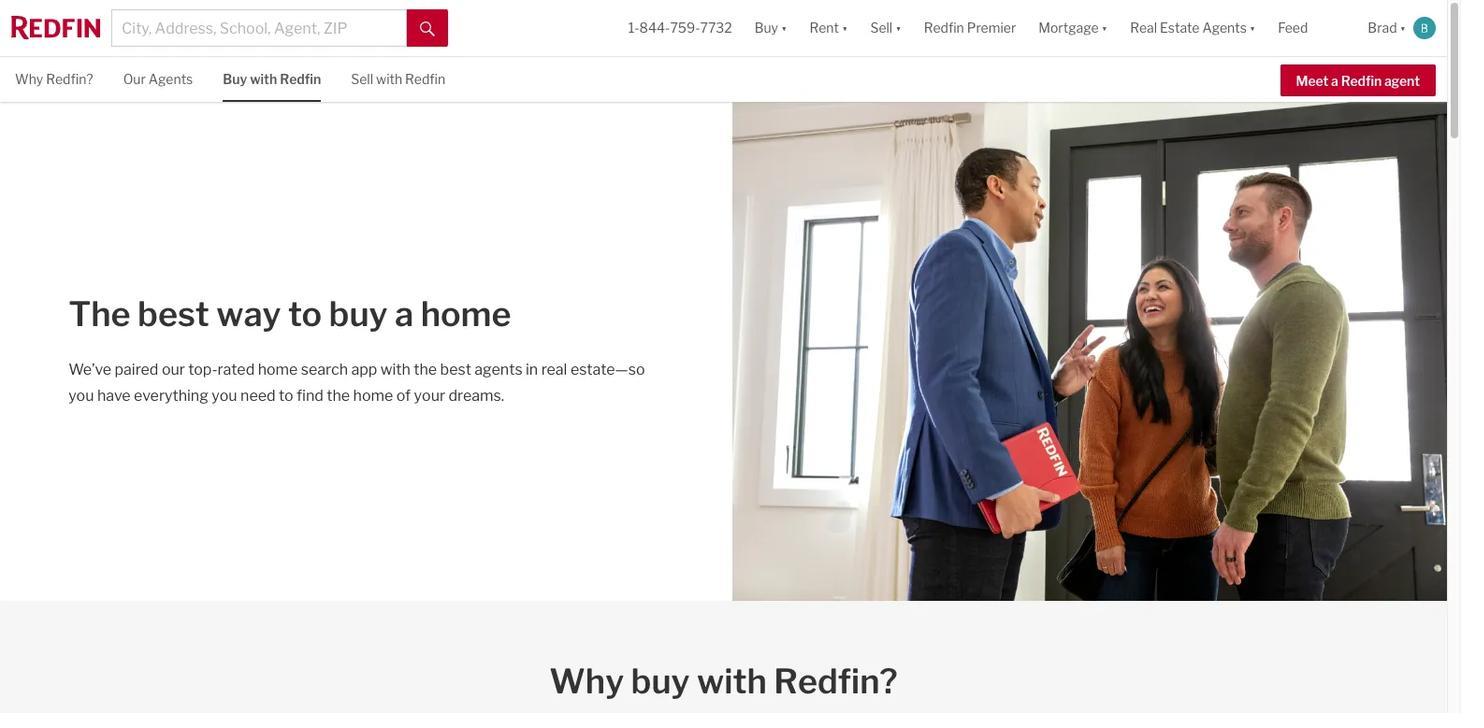 Task type: describe. For each thing, give the bounding box(es) containing it.
0 horizontal spatial home
[[258, 361, 298, 379]]

redfin left premier
[[924, 20, 964, 36]]

best inside we've paired our top-rated home search app with the best agents in real estate—so you have everything you need to find the home of your dreams.
[[440, 361, 471, 379]]

2 horizontal spatial home
[[421, 294, 511, 335]]

our agents link
[[123, 57, 193, 100]]

why for why buy with redfin?
[[549, 662, 624, 703]]

a inside button
[[1332, 73, 1339, 89]]

with inside we've paired our top-rated home search app with the best agents in real estate—so you have everything you need to find the home of your dreams.
[[381, 361, 411, 379]]

0 vertical spatial best
[[138, 294, 209, 335]]

buy for buy ▾
[[755, 20, 778, 36]]

estate—so
[[571, 361, 645, 379]]

▾ for rent ▾
[[842, 20, 848, 36]]

▾ for mortgage ▾
[[1102, 20, 1108, 36]]

mortgage ▾ button
[[1039, 0, 1108, 56]]

sell ▾
[[871, 20, 902, 36]]

1 vertical spatial the
[[327, 387, 350, 405]]

sell ▾ button
[[859, 0, 913, 56]]

agents
[[475, 361, 523, 379]]

7732
[[700, 20, 732, 36]]

buy ▾
[[755, 20, 787, 36]]

top-
[[188, 361, 218, 379]]

rent ▾ button
[[810, 0, 848, 56]]

real estate agents ▾ link
[[1130, 0, 1256, 56]]

in
[[526, 361, 538, 379]]

user photo image
[[1414, 17, 1436, 39]]

mortgage ▾ button
[[1028, 0, 1119, 56]]

2 you from the left
[[212, 387, 237, 405]]

rated
[[218, 361, 255, 379]]

sell for sell with redfin
[[351, 71, 373, 87]]

meet a redfin agent button
[[1281, 64, 1436, 96]]

find
[[297, 387, 324, 405]]

search
[[301, 361, 348, 379]]

redfin for sell with redfin
[[405, 71, 446, 87]]

1 horizontal spatial redfin?
[[774, 662, 898, 703]]

our
[[162, 361, 185, 379]]

agents inside our agents "link"
[[149, 71, 193, 87]]

everything
[[134, 387, 209, 405]]

we've
[[68, 361, 111, 379]]

0 vertical spatial to
[[288, 294, 322, 335]]

redfin for meet a redfin agent
[[1341, 73, 1382, 89]]

to inside we've paired our top-rated home search app with the best agents in real estate—so you have everything you need to find the home of your dreams.
[[279, 387, 293, 405]]

buy with redfin link
[[223, 57, 321, 100]]

1-844-759-7732 link
[[629, 20, 732, 36]]

759-
[[670, 20, 700, 36]]

real estate agents ▾
[[1130, 20, 1256, 36]]

0 horizontal spatial a
[[395, 294, 414, 335]]

1 horizontal spatial buy
[[631, 662, 690, 703]]

rent ▾ button
[[799, 0, 859, 56]]

feed
[[1278, 20, 1308, 36]]

0 horizontal spatial redfin?
[[46, 71, 93, 87]]

1 horizontal spatial the
[[414, 361, 437, 379]]

rent ▾
[[810, 20, 848, 36]]



Task type: locate. For each thing, give the bounding box(es) containing it.
why redfin?
[[15, 71, 93, 87]]

redfin for buy with redfin
[[280, 71, 321, 87]]

1 you from the left
[[68, 387, 94, 405]]

City, Address, School, Agent, ZIP search field
[[111, 9, 407, 47]]

your
[[414, 387, 445, 405]]

▾ right rent ▾
[[896, 20, 902, 36]]

▾ right the brad in the right of the page
[[1400, 20, 1406, 36]]

redfin down city, address, school, agent, zip search box
[[280, 71, 321, 87]]

the best way to buy a home
[[68, 294, 511, 335]]

real
[[541, 361, 567, 379]]

buy
[[329, 294, 388, 335], [631, 662, 690, 703]]

why redfin? link
[[15, 57, 93, 100]]

1 horizontal spatial a
[[1332, 73, 1339, 89]]

why buy with redfin?
[[549, 662, 898, 703]]

1 horizontal spatial you
[[212, 387, 237, 405]]

a right meet
[[1332, 73, 1339, 89]]

▾ for brad ▾
[[1400, 20, 1406, 36]]

1 ▾ from the left
[[781, 20, 787, 36]]

1 vertical spatial why
[[549, 662, 624, 703]]

buy right 7732
[[755, 20, 778, 36]]

1 vertical spatial sell
[[351, 71, 373, 87]]

brad ▾
[[1368, 20, 1406, 36]]

5 ▾ from the left
[[1250, 20, 1256, 36]]

0 horizontal spatial why
[[15, 71, 43, 87]]

buy for buy with redfin
[[223, 71, 247, 87]]

0 vertical spatial agents
[[1203, 20, 1247, 36]]

▾
[[781, 20, 787, 36], [842, 20, 848, 36], [896, 20, 902, 36], [1102, 20, 1108, 36], [1250, 20, 1256, 36], [1400, 20, 1406, 36]]

0 horizontal spatial buy
[[329, 294, 388, 335]]

buy ▾ button
[[744, 0, 799, 56]]

agents right the estate
[[1203, 20, 1247, 36]]

redfin premier button
[[913, 0, 1028, 56]]

sell inside dropdown button
[[871, 20, 893, 36]]

2 vertical spatial home
[[353, 387, 393, 405]]

▾ for buy ▾
[[781, 20, 787, 36]]

the
[[414, 361, 437, 379], [327, 387, 350, 405]]

paired
[[115, 361, 159, 379]]

way
[[216, 294, 281, 335]]

1 horizontal spatial best
[[440, 361, 471, 379]]

1 vertical spatial best
[[440, 361, 471, 379]]

redfin premier
[[924, 20, 1016, 36]]

3 ▾ from the left
[[896, 20, 902, 36]]

redfin
[[924, 20, 964, 36], [280, 71, 321, 87], [405, 71, 446, 87], [1341, 73, 1382, 89]]

meet
[[1296, 73, 1329, 89]]

to left find
[[279, 387, 293, 405]]

1 horizontal spatial agents
[[1203, 20, 1247, 36]]

1 horizontal spatial sell
[[871, 20, 893, 36]]

6 ▾ from the left
[[1400, 20, 1406, 36]]

rent
[[810, 20, 839, 36]]

to
[[288, 294, 322, 335], [279, 387, 293, 405]]

1 vertical spatial redfin?
[[774, 662, 898, 703]]

need
[[241, 387, 276, 405]]

our
[[123, 71, 146, 87]]

0 vertical spatial the
[[414, 361, 437, 379]]

0 horizontal spatial you
[[68, 387, 94, 405]]

sell right rent ▾
[[871, 20, 893, 36]]

▾ left feed
[[1250, 20, 1256, 36]]

the right find
[[327, 387, 350, 405]]

0 vertical spatial home
[[421, 294, 511, 335]]

buy with redfin
[[223, 71, 321, 87]]

sell with redfin
[[351, 71, 446, 87]]

1 vertical spatial home
[[258, 361, 298, 379]]

dreams.
[[449, 387, 504, 405]]

best up the our at bottom left
[[138, 294, 209, 335]]

sell
[[871, 20, 893, 36], [351, 71, 373, 87]]

sell ▾ button
[[871, 0, 902, 56]]

our agents
[[123, 71, 193, 87]]

an agent with customers inside of a home image
[[732, 102, 1448, 602]]

1 vertical spatial buy
[[223, 71, 247, 87]]

agents inside 'real estate agents ▾' link
[[1203, 20, 1247, 36]]

1 vertical spatial a
[[395, 294, 414, 335]]

agents
[[1203, 20, 1247, 36], [149, 71, 193, 87]]

we've paired our top-rated home search app with the best agents in real estate—so you have everything you need to find the home of your dreams.
[[68, 361, 645, 405]]

home up need
[[258, 361, 298, 379]]

sell with redfin link
[[351, 57, 446, 100]]

▾ left the rent
[[781, 20, 787, 36]]

buy inside buy ▾ dropdown button
[[755, 20, 778, 36]]

with
[[250, 71, 277, 87], [376, 71, 402, 87], [381, 361, 411, 379], [697, 662, 767, 703]]

▾ for sell ▾
[[896, 20, 902, 36]]

feed button
[[1267, 0, 1357, 56]]

0 horizontal spatial the
[[327, 387, 350, 405]]

0 vertical spatial redfin?
[[46, 71, 93, 87]]

sell right the buy with redfin
[[351, 71, 373, 87]]

you
[[68, 387, 94, 405], [212, 387, 237, 405]]

you down "we've"
[[68, 387, 94, 405]]

buy down city, address, school, agent, zip search box
[[223, 71, 247, 87]]

0 vertical spatial a
[[1332, 73, 1339, 89]]

1 vertical spatial agents
[[149, 71, 193, 87]]

1-
[[629, 20, 640, 36]]

0 horizontal spatial buy
[[223, 71, 247, 87]]

redfin?
[[46, 71, 93, 87], [774, 662, 898, 703]]

to right way at the top of page
[[288, 294, 322, 335]]

0 vertical spatial buy
[[329, 294, 388, 335]]

0 horizontal spatial best
[[138, 294, 209, 335]]

have
[[97, 387, 131, 405]]

why for why redfin?
[[15, 71, 43, 87]]

844-
[[640, 20, 670, 36]]

premier
[[967, 20, 1016, 36]]

1 horizontal spatial why
[[549, 662, 624, 703]]

you down rated
[[212, 387, 237, 405]]

app
[[351, 361, 377, 379]]

best up dreams.
[[440, 361, 471, 379]]

mortgage ▾
[[1039, 20, 1108, 36]]

redfin down submit search icon
[[405, 71, 446, 87]]

brad
[[1368, 20, 1397, 36]]

best
[[138, 294, 209, 335], [440, 361, 471, 379]]

2 ▾ from the left
[[842, 20, 848, 36]]

home
[[421, 294, 511, 335], [258, 361, 298, 379], [353, 387, 393, 405]]

real
[[1130, 20, 1158, 36]]

1 vertical spatial buy
[[631, 662, 690, 703]]

sell for sell ▾
[[871, 20, 893, 36]]

redfin left 'agent'
[[1341, 73, 1382, 89]]

mortgage
[[1039, 20, 1099, 36]]

home up agents
[[421, 294, 511, 335]]

0 vertical spatial buy
[[755, 20, 778, 36]]

a
[[1332, 73, 1339, 89], [395, 294, 414, 335]]

the
[[68, 294, 131, 335]]

0 horizontal spatial sell
[[351, 71, 373, 87]]

1 horizontal spatial buy
[[755, 20, 778, 36]]

buy
[[755, 20, 778, 36], [223, 71, 247, 87]]

a up the of
[[395, 294, 414, 335]]

1 horizontal spatial home
[[353, 387, 393, 405]]

1-844-759-7732
[[629, 20, 732, 36]]

0 horizontal spatial agents
[[149, 71, 193, 87]]

real estate agents ▾ button
[[1119, 0, 1267, 56]]

submit search image
[[420, 21, 435, 36]]

of
[[396, 387, 411, 405]]

1 vertical spatial to
[[279, 387, 293, 405]]

buy ▾ button
[[755, 0, 787, 56]]

agents right our
[[149, 71, 193, 87]]

the up the your
[[414, 361, 437, 379]]

home down app
[[353, 387, 393, 405]]

4 ▾ from the left
[[1102, 20, 1108, 36]]

buy inside buy with redfin link
[[223, 71, 247, 87]]

why inside why redfin? link
[[15, 71, 43, 87]]

estate
[[1160, 20, 1200, 36]]

0 vertical spatial why
[[15, 71, 43, 87]]

agent
[[1385, 73, 1420, 89]]

▾ right the rent
[[842, 20, 848, 36]]

▾ right mortgage
[[1102, 20, 1108, 36]]

0 vertical spatial sell
[[871, 20, 893, 36]]

why
[[15, 71, 43, 87], [549, 662, 624, 703]]

meet a redfin agent
[[1296, 73, 1420, 89]]



Task type: vqa. For each thing, say whether or not it's contained in the screenshot.
the Ask a question
no



